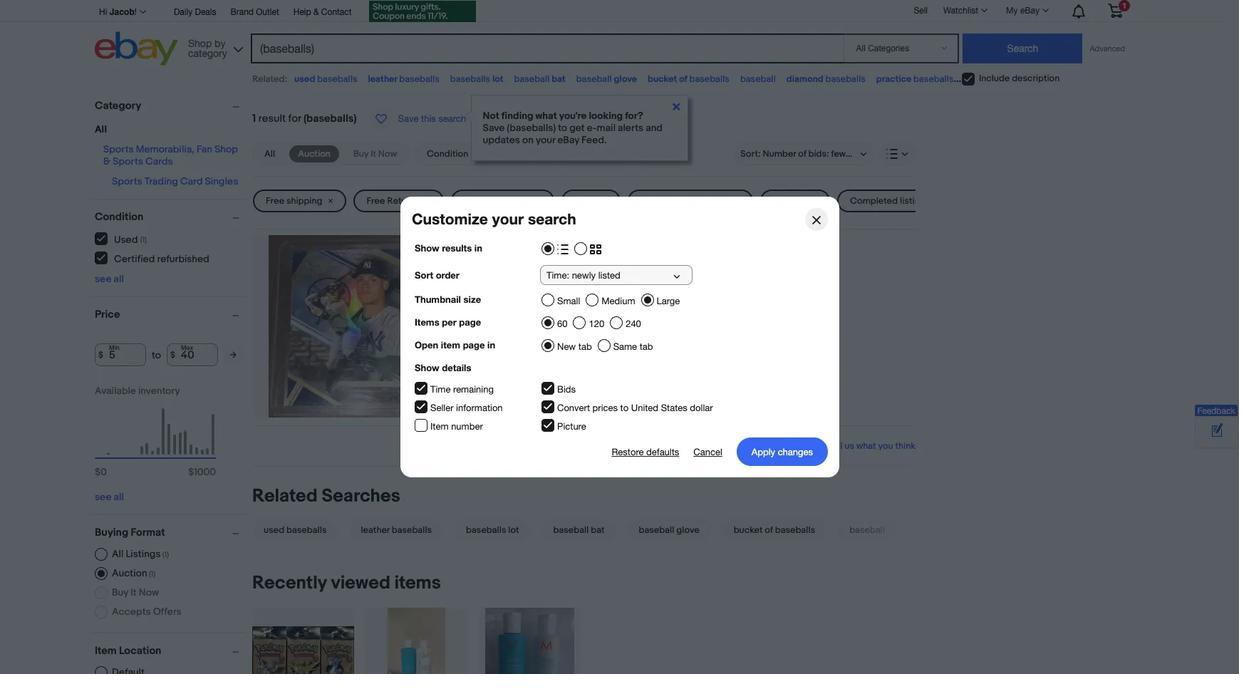 Task type: locate. For each thing, give the bounding box(es) containing it.
1 horizontal spatial items
[[539, 371, 566, 384]]

1 horizontal spatial  (1) items text field
[[161, 550, 169, 560]]

0 horizontal spatial sell
[[446, 386, 464, 399]]

0 horizontal spatial baseball glove
[[577, 73, 637, 85]]

items down guarantee on the left
[[539, 371, 566, 384]]

in left 25,
[[474, 242, 482, 254]]

related searches
[[252, 486, 400, 508]]

items right the viewed
[[395, 573, 441, 595]]

0 vertical spatial used
[[575, 195, 597, 207]]

1 horizontal spatial used
[[295, 73, 315, 85]]

1 all from the top
[[114, 273, 124, 285]]

0 vertical spatial bucket
[[648, 73, 677, 85]]

& inside account navigation
[[314, 7, 319, 17]]

used for used (1)
[[114, 233, 138, 246]]

1 horizontal spatial sell
[[914, 5, 928, 15]]

2021 topps gold label class 2 blue #43 aaron judge /99 link
[[446, 247, 916, 265]]

(1) inside used (1)
[[140, 235, 147, 244]]

lot left baseball bat link
[[509, 525, 519, 536]]

to inside $5.00 to $40.00 "link"
[[490, 195, 499, 207]]

all down category
[[95, 123, 107, 135]]

page right per
[[459, 317, 481, 328]]

see up price
[[95, 273, 112, 285]]

leather baseballs up save this search button
[[368, 73, 440, 85]]

1 horizontal spatial used
[[575, 195, 597, 207]]

bucket
[[648, 73, 677, 85], [734, 525, 763, 536]]

1 vertical spatial in
[[487, 339, 495, 351]]

your down $40.00
[[492, 210, 524, 228]]

1 tab from the left
[[578, 342, 592, 352]]

buy it now up free returns
[[354, 148, 397, 160]]

1 horizontal spatial baseball link
[[833, 519, 903, 542]]

1 vertical spatial certified refurbished
[[114, 253, 209, 265]]

lot up "not"
[[493, 73, 504, 85]]

certified refurbished down used (1)
[[114, 253, 209, 265]]

leather down searches
[[361, 525, 390, 536]]

1 vertical spatial  (1) items text field
[[147, 570, 155, 579]]

free up details
[[446, 341, 468, 354]]

accepts
[[112, 606, 151, 618]]

0 horizontal spatial in
[[474, 242, 482, 254]]

0 horizontal spatial what
[[536, 110, 557, 122]]

see down 0
[[95, 491, 112, 503]]

this
[[421, 113, 436, 124], [507, 386, 525, 399]]

tab right same
[[640, 342, 653, 352]]

banner
[[95, 0, 1134, 69]]

see all button down 0
[[95, 491, 124, 503]]

certified refurbished link down used (1)
[[95, 252, 210, 265]]

auction down 1 result for (baseballs)
[[298, 148, 331, 160]]

all down result
[[265, 148, 275, 160]]

of inside bucket of baseballs "link"
[[765, 525, 773, 536]]

auction down all listings (1)
[[112, 568, 147, 580]]

sort order
[[415, 269, 459, 281]]

0 vertical spatial buy it now
[[354, 148, 397, 160]]

1 vertical spatial glove
[[677, 525, 700, 536]]

save up buy it now link
[[398, 113, 419, 124]]

free shipping
[[266, 195, 323, 207]]

view
[[446, 371, 470, 384]]

0 vertical spatial it
[[371, 148, 376, 160]]

2 see from the top
[[95, 491, 112, 503]]

1 vertical spatial bat
[[591, 525, 605, 536]]

2021
[[446, 247, 472, 261]]

this down active
[[507, 386, 525, 399]]

2021 topps gold label class 2 blue #43 aaron judge /99 image
[[269, 235, 419, 418]]

recently
[[252, 573, 327, 595]]

0 vertical spatial used baseballs
[[295, 73, 358, 85]]

now
[[378, 148, 397, 160], [139, 587, 159, 599]]

card
[[180, 175, 203, 188]]

baseballs lot
[[450, 73, 504, 85], [466, 525, 519, 536]]

include
[[980, 73, 1010, 84]]

0 vertical spatial this
[[421, 113, 436, 124]]

free left returns
[[367, 195, 385, 207]]

2 all from the top
[[114, 491, 124, 503]]

1 see all from the top
[[95, 273, 124, 285]]

Auction selected text field
[[298, 148, 331, 160]]

Minimum value $5 text field
[[95, 344, 146, 366]]

tooltip
[[471, 95, 688, 161]]

certified refurbished link up aaron
[[628, 190, 753, 212]]

oct
[[467, 235, 483, 247]]

location
[[119, 645, 161, 658]]

us
[[773, 195, 785, 207]]

0 vertical spatial see all button
[[95, 273, 124, 285]]

$
[[98, 350, 104, 360], [170, 350, 175, 360], [95, 466, 101, 478], [188, 466, 194, 478]]

(1) down condition
[[140, 235, 147, 244]]

picture
[[557, 421, 586, 432]]

of
[[679, 73, 688, 85], [765, 525, 773, 536]]

0 horizontal spatial your
[[492, 210, 524, 228]]

related:
[[252, 73, 287, 85]]

not
[[483, 110, 500, 122]]

baseball link
[[741, 73, 776, 85], [833, 519, 903, 542]]

available inventory
[[95, 385, 180, 397]]

search inside save this search button
[[439, 113, 466, 124]]

used inside "link"
[[264, 525, 285, 536]]

in up "authenticity"
[[487, 339, 495, 351]]

large
[[657, 296, 680, 307]]

2 tab from the left
[[640, 342, 653, 352]]

what for you
[[857, 441, 877, 452]]

all down buying
[[112, 548, 124, 560]]

to left get in the top left of the page
[[558, 122, 568, 134]]

used up class
[[575, 195, 597, 207]]

baseball link for related searches
[[833, 519, 903, 542]]

0 vertical spatial auction
[[298, 148, 331, 160]]

(1) for joschen_27
[[692, 292, 701, 306]]

only
[[787, 195, 806, 207]]

1 vertical spatial certified refurbished link
[[95, 252, 210, 265]]

1 horizontal spatial search
[[528, 210, 576, 228]]

certified down used (1)
[[114, 253, 155, 265]]

& inside sports memorabilia, fan shop & sports cards
[[103, 155, 111, 168]]

1 vertical spatial search
[[528, 210, 576, 228]]

daily deals
[[174, 7, 216, 17]]

certified refurbished up aaron
[[641, 195, 729, 207]]

baseball bat link
[[537, 519, 622, 542]]

sports trading card singles link
[[112, 175, 238, 188]]

your right on
[[536, 134, 556, 146]]

shipping inside joschen_27 (1) 50% 1 bid free shipping free returns authenticity guarantee view similar active items sell one like this
[[470, 326, 512, 339]]

0 vertical spatial see
[[95, 273, 112, 285]]

1 vertical spatial show
[[415, 362, 439, 374]]

1 vertical spatial ebay
[[558, 134, 580, 146]]

page for per
[[459, 317, 481, 328]]

shipping down auction link
[[287, 195, 323, 207]]

0 vertical spatial  (1) items text field
[[161, 550, 169, 560]]

see all for condition
[[95, 273, 124, 285]]

1 vertical spatial see all
[[95, 491, 124, 503]]

page right item
[[463, 339, 485, 351]]

what right us
[[857, 441, 877, 452]]

deals
[[195, 7, 216, 17]]

all up buying
[[114, 491, 124, 503]]

all inside all link
[[265, 148, 275, 160]]

alerts
[[618, 122, 644, 134]]

1 horizontal spatial certified refurbished
[[641, 195, 729, 207]]

0 vertical spatial baseball glove
[[577, 73, 637, 85]]

what inside the not finding what you're looking for? save (baseballs) to get e-mail alerts and updates on your ebay feed.
[[536, 110, 557, 122]]

0 vertical spatial used
[[295, 73, 315, 85]]

2021 topps gold label class 2 blue #43 aaron judge /99 heading
[[446, 247, 764, 261]]

0 horizontal spatial search
[[439, 113, 466, 124]]

advanced
[[1090, 44, 1126, 53]]

1 horizontal spatial certified
[[641, 195, 679, 207]]

brand
[[231, 7, 254, 17]]

1 vertical spatial used baseballs
[[264, 525, 327, 536]]

buy right auction link
[[354, 148, 369, 160]]

free down bid
[[446, 326, 468, 339]]

buy
[[354, 148, 369, 160], [112, 587, 128, 599]]

used baseballs down related
[[264, 525, 327, 536]]

(1) down listings on the left
[[149, 570, 155, 579]]

$ up buying format dropdown button
[[188, 466, 194, 478]]

(1) inside all listings (1)
[[162, 550, 169, 560]]

used baseballs up 1 result for (baseballs)
[[295, 73, 358, 85]]

now down save this search button
[[378, 148, 397, 160]]

(1) left '50%'
[[692, 292, 701, 306]]

1 horizontal spatial bat
[[591, 525, 605, 536]]

leather up save this search button
[[368, 73, 397, 85]]

used right related:
[[295, 73, 315, 85]]

(1)
[[140, 235, 147, 244], [692, 292, 701, 306], [162, 550, 169, 560], [149, 570, 155, 579]]

0 horizontal spatial all
[[95, 123, 107, 135]]

advanced link
[[1083, 34, 1133, 63]]

1 horizontal spatial now
[[378, 148, 397, 160]]

& right help
[[314, 7, 319, 17]]

bucket inside "link"
[[734, 525, 763, 536]]

1 result for (baseballs)
[[252, 112, 357, 125]]

show down open
[[415, 362, 439, 374]]

sports memorabilia, fan shop & sports cards
[[103, 143, 238, 168]]

leather baseballs
[[368, 73, 440, 85], [361, 525, 432, 536]]

1 vertical spatial it
[[131, 587, 137, 599]]

baseballs inside used baseballs "link"
[[287, 525, 327, 536]]

1 vertical spatial all
[[114, 491, 124, 503]]

ebay right my
[[1021, 6, 1040, 16]]

us only link
[[761, 190, 831, 212]]

completed listings link
[[838, 190, 955, 212]]

daily deals link
[[174, 5, 216, 21]]

tab right new
[[578, 342, 592, 352]]

1 vertical spatial items
[[395, 573, 441, 595]]

it inside buy it now link
[[371, 148, 376, 160]]

used down condition
[[114, 233, 138, 246]]

$5.00 to $40.00 link
[[451, 190, 555, 212]]

baseball glove link
[[622, 519, 717, 542]]

(baseballs)
[[304, 112, 357, 125], [507, 122, 556, 134]]

0 vertical spatial &
[[314, 7, 319, 17]]

in
[[474, 242, 482, 254], [487, 339, 495, 351]]

same tab
[[613, 342, 653, 352]]

see all button up price
[[95, 273, 124, 285]]

item inside customize your search dialog
[[430, 421, 448, 432]]

see
[[95, 273, 112, 285], [95, 491, 112, 503]]

1 vertical spatial what
[[857, 441, 877, 452]]

see all down 0
[[95, 491, 124, 503]]

1 vertical spatial of
[[765, 525, 773, 536]]

2 horizontal spatial all
[[265, 148, 275, 160]]

0 vertical spatial leather baseballs
[[368, 73, 440, 85]]

used baseballs link
[[252, 519, 344, 542]]

baseballs inside baseballs lot link
[[466, 525, 507, 536]]

show up sort
[[415, 242, 439, 254]]

2 see all from the top
[[95, 491, 124, 503]]

search inside customize your search dialog
[[528, 210, 576, 228]]

Authenticity Guarantee text field
[[446, 355, 574, 370]]

viewed
[[331, 573, 391, 595]]

1 vertical spatial now
[[139, 587, 159, 599]]

buy it now down auction (1)
[[112, 587, 159, 599]]

my
[[1007, 6, 1018, 16]]

 (1) Items text field
[[161, 550, 169, 560], [147, 570, 155, 579]]

leather baseballs down searches
[[361, 525, 432, 536]]

now up accepts offers
[[139, 587, 159, 599]]

None submit
[[964, 34, 1083, 63]]

tooltip containing not finding what you're looking for?
[[471, 95, 688, 161]]

1 horizontal spatial what
[[857, 441, 877, 452]]

1 horizontal spatial (baseballs)
[[507, 122, 556, 134]]

1 show from the top
[[415, 242, 439, 254]]

1 vertical spatial certified
[[114, 253, 155, 265]]

all
[[95, 123, 107, 135], [265, 148, 275, 160], [112, 548, 124, 560]]

used
[[295, 73, 315, 85], [264, 525, 285, 536]]

returns
[[470, 341, 505, 354]]

0 horizontal spatial glove
[[614, 73, 637, 85]]

buy it now
[[354, 148, 397, 160], [112, 587, 159, 599]]

0 horizontal spatial auction
[[112, 568, 147, 580]]

1 see from the top
[[95, 273, 112, 285]]

small
[[557, 296, 580, 307]]

memorabilia,
[[136, 143, 195, 155]]

completed
[[851, 195, 898, 207]]

refurbished down condition dropdown button at the left top of the page
[[157, 253, 209, 265]]

0 horizontal spatial certified
[[114, 253, 155, 265]]

remaining
[[453, 384, 494, 395]]

this left "not"
[[421, 113, 436, 124]]

$ 0
[[95, 466, 107, 478]]

see all for price
[[95, 491, 124, 503]]

to up customize your search at top
[[490, 195, 499, 207]]

bucket of baseballs inside "link"
[[734, 525, 816, 536]]

& left cards at the left top of the page
[[103, 155, 111, 168]]

(baseballs) right the for
[[304, 112, 357, 125]]

 (1) items text field for listings
[[161, 550, 169, 560]]

refurbished up aaron
[[681, 195, 729, 207]]

1 vertical spatial page
[[463, 339, 485, 351]]

used down related
[[264, 525, 285, 536]]

0 horizontal spatial ebay
[[558, 134, 580, 146]]

1 horizontal spatial of
[[765, 525, 773, 536]]

0 vertical spatial item
[[430, 421, 448, 432]]

ebay down you're
[[558, 134, 580, 146]]

save
[[398, 113, 419, 124], [483, 122, 505, 134]]

0 vertical spatial show
[[415, 242, 439, 254]]

tab for same tab
[[640, 342, 653, 352]]

0 vertical spatial refurbished
[[681, 195, 729, 207]]

diamond baseballs
[[787, 73, 866, 85]]

cancel button
[[694, 438, 722, 466]]

0 vertical spatial certified refurbished link
[[628, 190, 753, 212]]

what left you're
[[536, 110, 557, 122]]

 (1) items text field down listings on the left
[[147, 570, 155, 579]]

refurbished
[[681, 195, 729, 207], [157, 253, 209, 265]]

1 left result
[[252, 112, 256, 125]]

(1) for used
[[140, 235, 147, 244]]

sell inside account navigation
[[914, 5, 928, 15]]

category button
[[95, 99, 246, 113]]

1 see all button from the top
[[95, 273, 124, 285]]

item
[[441, 339, 460, 351]]

tab for new tab
[[578, 342, 592, 352]]

1 horizontal spatial all
[[112, 548, 124, 560]]

completed listings
[[851, 195, 931, 207]]

 (1) items text field down buying format dropdown button
[[161, 550, 169, 560]]

1 horizontal spatial it
[[371, 148, 376, 160]]

0 horizontal spatial  (1) items text field
[[147, 570, 155, 579]]

1 vertical spatial see
[[95, 491, 112, 503]]

(1) inside auction (1)
[[149, 570, 155, 579]]

1 horizontal spatial 1
[[446, 311, 450, 325]]

save left on
[[483, 122, 505, 134]]

for?
[[625, 110, 644, 122]]

1 left bid
[[446, 311, 450, 325]]

1 horizontal spatial buy it now
[[354, 148, 397, 160]]

0 vertical spatial 1
[[252, 112, 256, 125]]

1 vertical spatial shipping
[[470, 326, 512, 339]]

(baseballs) inside the not finding what you're looking for? save (baseballs) to get e-mail alerts and updates on your ebay feed.
[[507, 122, 556, 134]]

0 horizontal spatial shipping
[[287, 195, 323, 207]]

0 vertical spatial items
[[539, 371, 566, 384]]

see all up price
[[95, 273, 124, 285]]

&
[[314, 7, 319, 17], [103, 155, 111, 168]]

2 see all button from the top
[[95, 491, 124, 503]]

0 vertical spatial what
[[536, 110, 557, 122]]

items
[[415, 317, 439, 328]]

(1) for auction
[[149, 570, 155, 579]]

us only
[[773, 195, 806, 207]]

1 horizontal spatial bucket
[[734, 525, 763, 536]]

all up price
[[114, 273, 124, 285]]

0 vertical spatial now
[[378, 148, 397, 160]]

0 horizontal spatial it
[[131, 587, 137, 599]]

(baseballs) right "not"
[[507, 122, 556, 134]]

0 vertical spatial baseball link
[[741, 73, 776, 85]]

1 horizontal spatial auction
[[298, 148, 331, 160]]

baseballs inside bucket of baseballs "link"
[[776, 525, 816, 536]]

1 horizontal spatial buy
[[354, 148, 369, 160]]

(1) right listings on the left
[[162, 550, 169, 560]]

2 show from the top
[[415, 362, 439, 374]]

it
[[371, 148, 376, 160], [131, 587, 137, 599]]

certified up #43
[[641, 195, 679, 207]]

ebay inside the not finding what you're looking for? save (baseballs) to get e-mail alerts and updates on your ebay feed.
[[558, 134, 580, 146]]

customize your search dialog
[[0, 0, 1240, 674]]

see for condition
[[95, 273, 112, 285]]

your inside the not finding what you're looking for? save (baseballs) to get e-mail alerts and updates on your ebay feed.
[[536, 134, 556, 146]]

0 vertical spatial all
[[114, 273, 124, 285]]

what
[[536, 110, 557, 122], [857, 441, 877, 452]]

customize
[[412, 210, 488, 228]]

1 horizontal spatial this
[[507, 386, 525, 399]]

0 vertical spatial lot
[[493, 73, 504, 85]]

watchlist link
[[936, 2, 995, 19]]

1 horizontal spatial bucket of baseballs
[[734, 525, 816, 536]]

sports for sports trading card singles
[[112, 175, 142, 188]]

to right prices at the bottom left of the page
[[620, 403, 629, 414]]

(1) inside joschen_27 (1) 50% 1 bid free shipping free returns authenticity guarantee view similar active items sell one like this
[[692, 292, 701, 306]]

1 horizontal spatial save
[[483, 122, 505, 134]]

search left "not"
[[439, 113, 466, 124]]

2023
[[500, 235, 521, 247]]

sell left watchlist
[[914, 5, 928, 15]]

0 horizontal spatial bucket
[[648, 73, 677, 85]]

item for item number
[[430, 421, 448, 432]]

it up free returns
[[371, 148, 376, 160]]

buy up accepts on the left bottom of the page
[[112, 587, 128, 599]]

sell down the 'view'
[[446, 386, 464, 399]]

you
[[879, 441, 894, 452]]

search up "label" at the top left of page
[[528, 210, 576, 228]]

1 horizontal spatial &
[[314, 7, 319, 17]]

shipping up returns at left
[[470, 326, 512, 339]]

item left location at the bottom
[[95, 645, 117, 658]]

item down seller
[[430, 421, 448, 432]]

it down auction (1)
[[131, 587, 137, 599]]

baseballs
[[317, 73, 358, 85], [400, 73, 440, 85], [450, 73, 491, 85], [690, 73, 730, 85], [826, 73, 866, 85], [914, 73, 954, 85], [1002, 73, 1042, 85], [287, 525, 327, 536], [392, 525, 432, 536], [466, 525, 507, 536], [776, 525, 816, 536]]

0 horizontal spatial now
[[139, 587, 159, 599]]

banner containing sell
[[95, 0, 1134, 69]]

0 horizontal spatial certified refurbished
[[114, 253, 209, 265]]

1 inside joschen_27 (1) 50% 1 bid free shipping free returns authenticity guarantee view similar active items sell one like this
[[446, 311, 450, 325]]

see all button for condition
[[95, 273, 124, 285]]



Task type: vqa. For each thing, say whether or not it's contained in the screenshot.
search corresponding to Save this search
yes



Task type: describe. For each thing, give the bounding box(es) containing it.
help & contact link
[[294, 5, 352, 21]]

new tab
[[557, 342, 592, 352]]

free shipping link
[[253, 190, 347, 212]]

to inside the not finding what you're looking for? save (baseballs) to get e-mail alerts and updates on your ebay feed.
[[558, 122, 568, 134]]

and
[[646, 122, 663, 134]]

free returns link
[[354, 190, 444, 212]]

page for item
[[463, 339, 485, 351]]

bids
[[557, 384, 576, 395]]

time
[[430, 384, 451, 395]]

1 vertical spatial buy it now
[[112, 587, 159, 599]]

graph of available inventory between $5.0 and $40.0 image
[[95, 385, 216, 486]]

this inside joschen_27 (1) 50% 1 bid free shipping free returns authenticity guarantee view similar active items sell one like this
[[507, 386, 525, 399]]

seller
[[430, 403, 453, 414]]

see all button for price
[[95, 491, 124, 503]]

restore defaults
[[612, 447, 679, 457]]

all for price
[[114, 491, 124, 503]]

item location button
[[95, 645, 246, 658]]

returns
[[387, 195, 420, 207]]

thumbnail
[[415, 294, 461, 305]]

0
[[101, 466, 107, 478]]

united
[[631, 403, 658, 414]]

this inside button
[[421, 113, 436, 124]]

recently viewed items
[[252, 573, 441, 595]]

topps
[[474, 247, 508, 261]]

 (1) items text field for (1)
[[147, 570, 155, 579]]

size
[[463, 294, 481, 305]]

0 vertical spatial baseball bat
[[514, 73, 566, 85]]

active
[[506, 371, 536, 384]]

baseballs inside "leather baseballs" link
[[392, 525, 432, 536]]

item for item location
[[95, 645, 117, 658]]

all for condition
[[114, 273, 124, 285]]

1 horizontal spatial certified refurbished link
[[628, 190, 753, 212]]

same day ship moroccanoil volume shampoo and conditioner 8.5 fl oz duo image
[[388, 608, 445, 674]]

1 horizontal spatial in
[[487, 339, 495, 351]]

apply changes
[[752, 447, 813, 457]]

0 vertical spatial baseballs lot
[[450, 73, 504, 85]]

0 vertical spatial bucket of baseballs
[[648, 73, 730, 85]]

per
[[442, 317, 456, 328]]

ebay inside 'link'
[[1021, 6, 1040, 16]]

0 vertical spatial leather
[[368, 73, 397, 85]]

/99
[[744, 247, 764, 261]]

get the coupon image
[[369, 1, 476, 22]]

feed.
[[582, 134, 607, 146]]

1 horizontal spatial lot
[[509, 525, 519, 536]]

changes
[[778, 447, 813, 457]]

account navigation
[[95, 0, 1134, 24]]

for
[[288, 112, 301, 125]]

1 horizontal spatial refurbished
[[681, 195, 729, 207]]

cancel
[[694, 447, 722, 457]]

$5.00 to $40.00
[[464, 195, 531, 207]]

blue
[[618, 247, 642, 261]]

class
[[574, 247, 606, 261]]

condition
[[95, 210, 144, 224]]

authenticity
[[460, 356, 520, 369]]

think
[[896, 441, 916, 452]]

0 horizontal spatial items
[[395, 573, 441, 595]]

0 horizontal spatial (baseballs)
[[304, 112, 357, 125]]

accepts offers
[[112, 606, 182, 618]]

offers
[[153, 606, 182, 618]]

seller information
[[430, 403, 503, 414]]

auction for auction (1)
[[112, 568, 147, 580]]

sports trading card singles
[[112, 175, 238, 188]]

my ebay link
[[999, 2, 1056, 19]]

sell link
[[908, 5, 935, 15]]

Maximum value $40 text field
[[167, 344, 218, 366]]

to left maximum value $40 text box
[[152, 349, 161, 361]]

240
[[626, 319, 641, 329]]

3x sealed fossil long/hanger booster packs (artset) wotc original pokemon cards image
[[252, 626, 354, 674]]

sort
[[415, 269, 433, 281]]

outlet
[[256, 7, 279, 17]]

sports for sports memorabilia, fan shop & sports cards
[[103, 143, 134, 155]]

1 vertical spatial baseball bat
[[554, 525, 605, 536]]

$40.00
[[501, 195, 531, 207]]

judge
[[706, 247, 741, 261]]

singles
[[205, 175, 238, 188]]

aaron
[[670, 247, 703, 261]]

looking
[[589, 110, 623, 122]]

1 vertical spatial leather
[[361, 525, 390, 536]]

result
[[259, 112, 286, 125]]

save inside the not finding what you're looking for? save (baseballs) to get e-mail alerts and updates on your ebay feed.
[[483, 122, 505, 134]]

baseballs lot link
[[449, 519, 537, 542]]

used (1)
[[114, 233, 147, 246]]

0 vertical spatial certified refurbished
[[641, 195, 729, 207]]

mail
[[597, 122, 616, 134]]

your inside dialog
[[492, 210, 524, 228]]

0 horizontal spatial buy
[[112, 587, 128, 599]]

customize your search
[[412, 210, 576, 228]]

related
[[252, 486, 318, 508]]

baseball link for related:
[[741, 73, 776, 85]]

auction link
[[290, 145, 339, 163]]

show for show results in
[[415, 242, 439, 254]]

see for price
[[95, 491, 112, 503]]

open item page in
[[415, 339, 495, 351]]

medium
[[602, 296, 635, 307]]

0 vertical spatial in
[[474, 242, 482, 254]]

thumbnail size
[[415, 294, 481, 305]]

fan
[[197, 143, 212, 155]]

0 horizontal spatial 1
[[252, 112, 256, 125]]

free returns
[[367, 195, 420, 207]]

1 vertical spatial refurbished
[[157, 253, 209, 265]]

all link
[[256, 145, 284, 163]]

e-
[[587, 122, 597, 134]]

1 vertical spatial leather baseballs
[[361, 525, 432, 536]]

tell us what you think
[[829, 441, 916, 452]]

contact
[[321, 7, 352, 17]]

120
[[589, 319, 604, 329]]

free down all link
[[266, 195, 285, 207]]

items inside joschen_27 (1) 50% 1 bid free shipping free returns authenticity guarantee view similar active items sell one like this
[[539, 371, 566, 384]]

item number
[[430, 421, 483, 432]]

1 vertical spatial baseballs lot
[[466, 525, 519, 536]]

0 vertical spatial of
[[679, 73, 688, 85]]

you're
[[560, 110, 587, 122]]

search for save this search
[[439, 113, 466, 124]]

your shopping cart contains 1 item image
[[1108, 4, 1124, 18]]

$ up inventory
[[170, 350, 175, 360]]

daily
[[174, 7, 193, 17]]

sold
[[446, 235, 465, 247]]

view similar active items link
[[446, 371, 566, 384]]

0 vertical spatial bat
[[552, 73, 566, 85]]

all listings (1)
[[112, 548, 169, 560]]

$ up buying
[[95, 466, 101, 478]]

available
[[95, 385, 136, 397]]

searches
[[322, 486, 400, 508]]

sell inside joschen_27 (1) 50% 1 bid free shipping free returns authenticity guarantee view similar active items sell one like this
[[446, 386, 464, 399]]

joschen_27 (1) 50% 1 bid free shipping free returns authenticity guarantee view similar active items sell one like this
[[446, 292, 726, 399]]

1 horizontal spatial glove
[[677, 525, 700, 536]]

used for used
[[575, 195, 597, 207]]

auction for auction
[[298, 148, 331, 160]]

duo moroccanoil extra volume shampoo and conditioner 2.4 oz fine to medium hair image
[[485, 608, 575, 674]]

bucket of baseballs link
[[717, 519, 833, 542]]

owned
[[467, 265, 502, 278]]

search for customize your search
[[528, 210, 576, 228]]

get
[[570, 122, 585, 134]]

show for show details
[[415, 362, 439, 374]]

used baseballs inside "link"
[[264, 525, 327, 536]]

finding
[[502, 110, 534, 122]]

0 vertical spatial buy
[[354, 148, 369, 160]]

details
[[442, 362, 471, 374]]

help & contact
[[294, 7, 352, 17]]

$5.00
[[464, 195, 488, 207]]

like
[[487, 386, 505, 399]]

open
[[415, 339, 438, 351]]

defaults
[[646, 447, 679, 457]]

save inside button
[[398, 113, 419, 124]]

what for you're
[[536, 110, 557, 122]]

0 horizontal spatial lot
[[493, 73, 504, 85]]

rawlings
[[965, 73, 1000, 85]]

50%
[[704, 292, 726, 306]]

to inside customize your search dialog
[[620, 403, 629, 414]]

1 horizontal spatial baseball glove
[[639, 525, 700, 536]]

0 vertical spatial glove
[[614, 73, 637, 85]]

buying
[[95, 526, 128, 540]]

$ up available
[[98, 350, 104, 360]]



